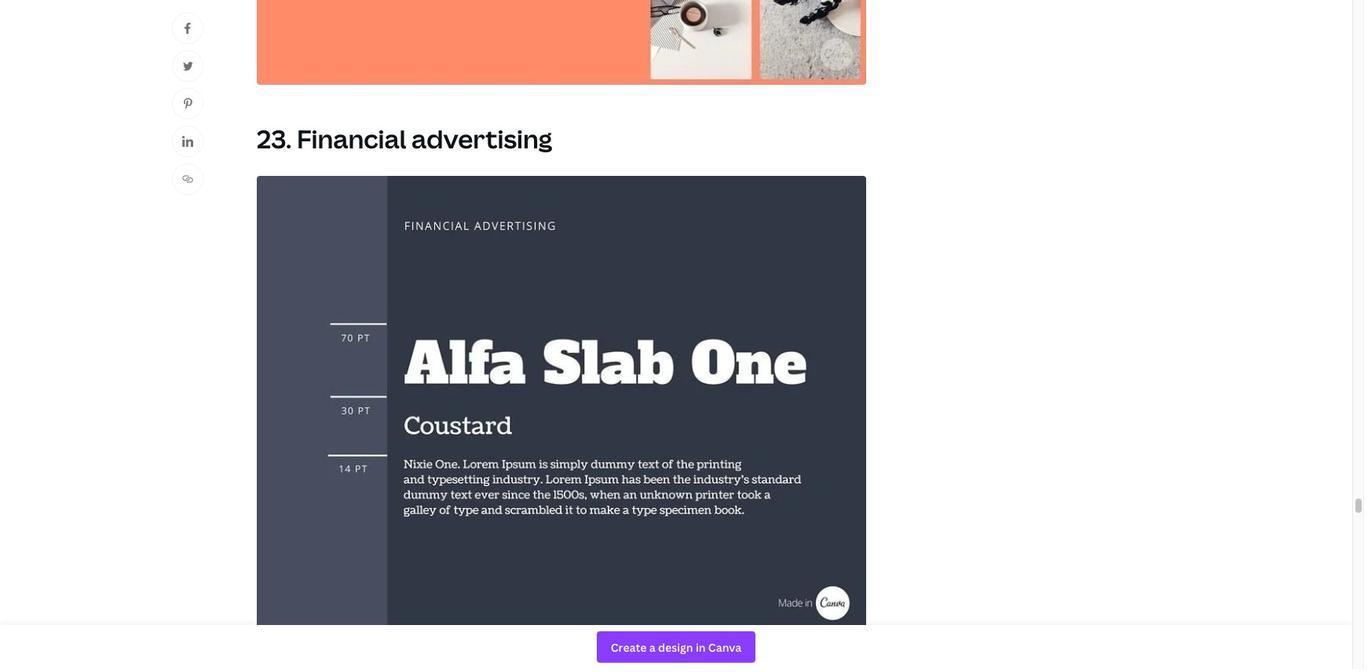 Task type: locate. For each thing, give the bounding box(es) containing it.
financial
[[297, 122, 407, 156]]



Task type: vqa. For each thing, say whether or not it's contained in the screenshot.
advertising on the left top of page
yes



Task type: describe. For each thing, give the bounding box(es) containing it.
advertising
[[412, 122, 553, 156]]

23.
[[257, 122, 292, 156]]

23. financial advertising
[[257, 122, 553, 156]]



